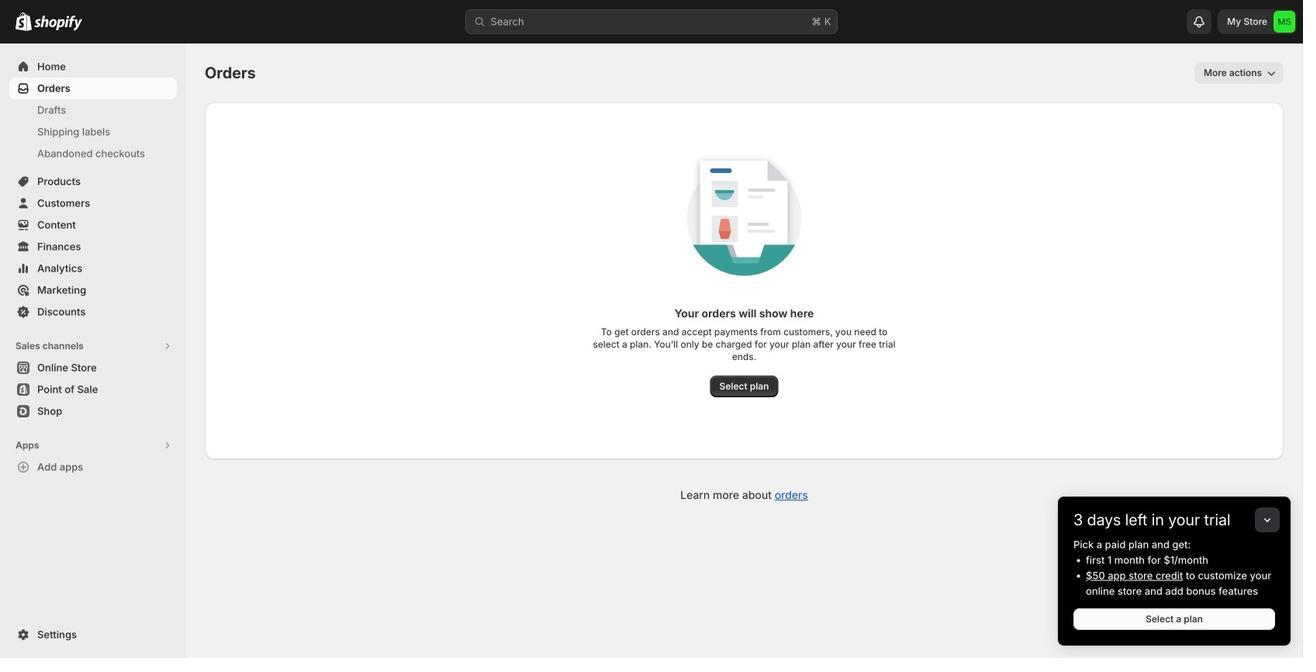 Task type: locate. For each thing, give the bounding box(es) containing it.
0 horizontal spatial shopify image
[[16, 12, 32, 31]]

1 horizontal spatial shopify image
[[34, 15, 82, 31]]

shopify image
[[16, 12, 32, 31], [34, 15, 82, 31]]

my store image
[[1274, 11, 1296, 33]]



Task type: vqa. For each thing, say whether or not it's contained in the screenshot.
Shopify image
yes



